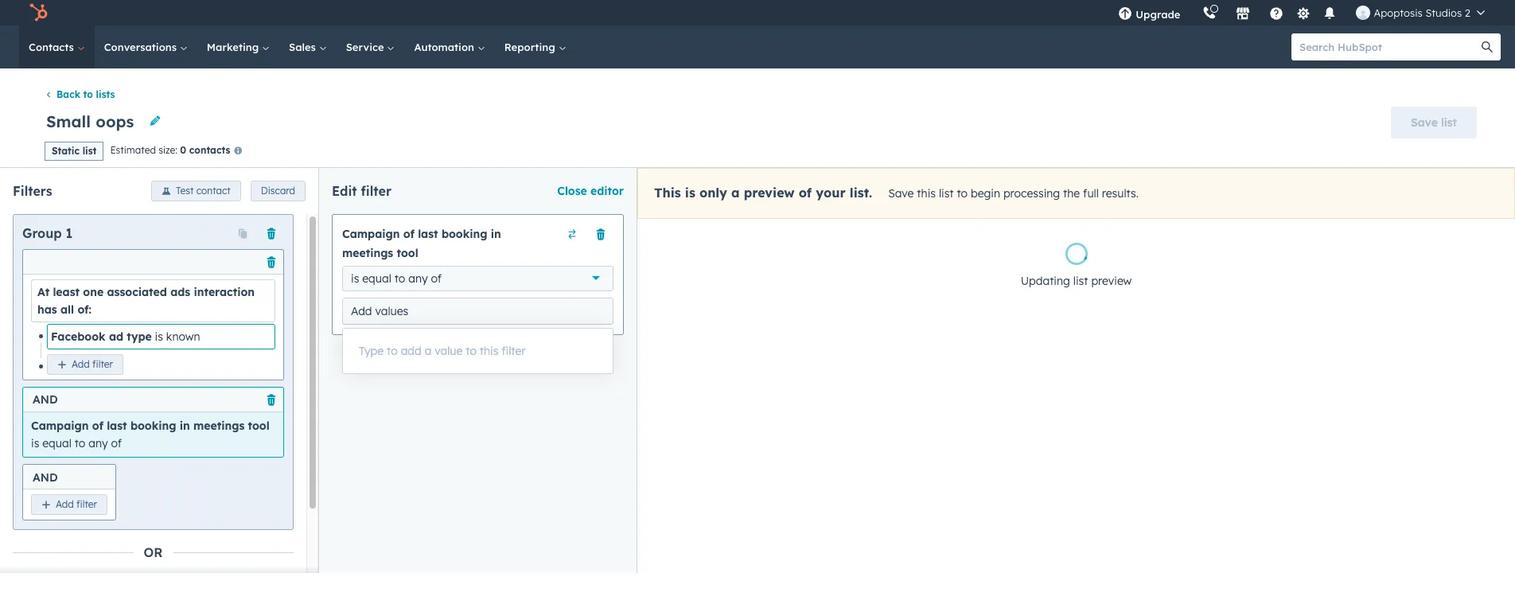 Task type: locate. For each thing, give the bounding box(es) containing it.
marketplaces image
[[1236, 7, 1251, 21]]

associated
[[107, 285, 167, 299]]

apoptosis
[[1374, 6, 1423, 19]]

is inside 'campaign of last booking in meetings tool is equal to any of'
[[31, 436, 39, 451]]

conversations
[[104, 41, 180, 53]]

back to lists
[[57, 89, 115, 101]]

0 horizontal spatial campaign
[[31, 419, 89, 433]]

save this list to begin processing the full results.
[[888, 186, 1139, 200]]

the
[[1063, 186, 1080, 200]]

add
[[351, 304, 372, 318], [72, 358, 90, 370], [56, 499, 74, 511]]

filter
[[361, 183, 392, 199], [502, 344, 526, 358], [92, 358, 113, 370], [76, 499, 97, 511]]

1 vertical spatial a
[[425, 344, 432, 358]]

in inside campaign of last booking in meetings tool
[[491, 227, 501, 241]]

0 vertical spatial meetings
[[342, 246, 393, 260]]

a for value
[[425, 344, 432, 358]]

page section element
[[0, 68, 1516, 167]]

save inside button
[[1411, 115, 1438, 130]]

add filter button
[[47, 354, 123, 375], [31, 495, 107, 515]]

help image
[[1270, 7, 1284, 21]]

0 vertical spatial booking
[[442, 227, 488, 241]]

0 vertical spatial a
[[731, 184, 740, 200]]

1 horizontal spatial meetings
[[342, 246, 393, 260]]

campaign for campaign of last booking in meetings tool is equal to any of
[[31, 419, 89, 433]]

notifications image
[[1323, 7, 1338, 21]]

1 horizontal spatial tool
[[397, 246, 418, 260]]

1 horizontal spatial booking
[[442, 227, 488, 241]]

any
[[409, 271, 428, 286], [89, 436, 108, 451]]

of:
[[78, 302, 92, 317]]

0 horizontal spatial equal
[[42, 436, 71, 451]]

1 horizontal spatial a
[[731, 184, 740, 200]]

campaign of last booking in meetings tool is equal to any of
[[31, 419, 270, 451]]

list
[[1441, 115, 1457, 130], [82, 145, 97, 157], [939, 186, 954, 200], [1074, 274, 1088, 288]]

to
[[83, 89, 93, 101], [957, 186, 968, 200], [395, 271, 405, 286], [387, 344, 398, 358], [466, 344, 477, 358], [75, 436, 85, 451]]

marketing link
[[197, 25, 279, 68]]

0 vertical spatial tool
[[397, 246, 418, 260]]

a right only
[[731, 184, 740, 200]]

save
[[1411, 115, 1438, 130], [888, 186, 914, 200]]

meetings
[[342, 246, 393, 260], [193, 419, 245, 433]]

type
[[359, 344, 384, 358]]

in inside 'campaign of last booking in meetings tool is equal to any of'
[[180, 419, 190, 433]]

1 vertical spatial and
[[33, 470, 58, 485]]

0 horizontal spatial in
[[180, 419, 190, 433]]

lists
[[96, 89, 115, 101]]

0 vertical spatial campaign
[[342, 227, 400, 241]]

test contact
[[176, 184, 231, 196]]

add for add filter button to the bottom
[[56, 499, 74, 511]]

add values
[[351, 304, 409, 318]]

search image
[[1482, 41, 1493, 53]]

save list button
[[1391, 107, 1477, 138]]

preview right only
[[744, 184, 795, 200]]

1 horizontal spatial in
[[491, 227, 501, 241]]

this
[[917, 186, 936, 200], [480, 344, 499, 358]]

menu
[[1107, 0, 1496, 25]]

last for campaign of last booking in meetings tool is equal to any of
[[107, 419, 127, 433]]

this left begin
[[917, 186, 936, 200]]

estimated
[[110, 144, 156, 156]]

1 horizontal spatial last
[[418, 227, 438, 241]]

booking for campaign of last booking in meetings tool
[[442, 227, 488, 241]]

1 horizontal spatial equal
[[362, 271, 391, 286]]

0 horizontal spatial booking
[[130, 419, 176, 433]]

0 vertical spatial add filter button
[[47, 354, 123, 375]]

Enter value field
[[351, 298, 363, 324]]

0 vertical spatial any
[[409, 271, 428, 286]]

0 horizontal spatial this
[[480, 344, 499, 358]]

editor
[[591, 184, 624, 198]]

test contact button
[[151, 180, 241, 201]]

list for save list
[[1441, 115, 1457, 130]]

tool inside 'campaign of last booking in meetings tool is equal to any of'
[[248, 419, 270, 433]]

campaign inside campaign of last booking in meetings tool
[[342, 227, 400, 241]]

1 vertical spatial any
[[89, 436, 108, 451]]

1 vertical spatial add
[[72, 358, 90, 370]]

0 horizontal spatial meetings
[[193, 419, 245, 433]]

is equal to any of button
[[342, 266, 614, 291]]

type
[[127, 329, 152, 344]]

group
[[22, 225, 62, 241]]

meetings for campaign of last booking in meetings tool
[[342, 246, 393, 260]]

in
[[491, 227, 501, 241], [180, 419, 190, 433]]

of inside campaign of last booking in meetings tool
[[403, 227, 415, 241]]

1 vertical spatial tool
[[248, 419, 270, 433]]

1 horizontal spatial campaign
[[342, 227, 400, 241]]

menu item
[[1192, 0, 1195, 25]]

campaign for campaign of last booking in meetings tool
[[342, 227, 400, 241]]

1 and from the top
[[33, 392, 58, 407]]

booking inside 'campaign of last booking in meetings tool is equal to any of'
[[130, 419, 176, 433]]

tool inside campaign of last booking in meetings tool
[[397, 246, 418, 260]]

at
[[37, 285, 50, 299]]

0 vertical spatial equal
[[362, 271, 391, 286]]

booking inside campaign of last booking in meetings tool
[[442, 227, 488, 241]]

meetings inside 'campaign of last booking in meetings tool is equal to any of'
[[193, 419, 245, 433]]

search button
[[1474, 33, 1501, 60]]

List name field
[[45, 111, 139, 132]]

1 vertical spatial booking
[[130, 419, 176, 433]]

1 vertical spatial preview
[[1092, 274, 1132, 288]]

Search HubSpot search field
[[1292, 33, 1487, 60]]

meetings inside campaign of last booking in meetings tool
[[342, 246, 393, 260]]

and
[[33, 392, 58, 407], [33, 470, 58, 485]]

ads
[[170, 285, 190, 299]]

add filter
[[72, 358, 113, 370], [56, 499, 97, 511]]

known
[[166, 329, 200, 344]]

1 vertical spatial save
[[888, 186, 914, 200]]

meetings for campaign of last booking in meetings tool is equal to any of
[[193, 419, 245, 433]]

list inside button
[[1441, 115, 1457, 130]]

settings link
[[1294, 4, 1314, 21]]

0 horizontal spatial any
[[89, 436, 108, 451]]

0 horizontal spatial last
[[107, 419, 127, 433]]

updating list preview status
[[1015, 243, 1139, 290]]

booking
[[442, 227, 488, 241], [130, 419, 176, 433]]

save for save this list to begin processing the full results.
[[888, 186, 914, 200]]

0 vertical spatial in
[[491, 227, 501, 241]]

1 vertical spatial meetings
[[193, 419, 245, 433]]

one
[[83, 285, 104, 299]]

calling icon image
[[1203, 6, 1217, 21]]

last
[[418, 227, 438, 241], [107, 419, 127, 433]]

equal inside 'popup button'
[[362, 271, 391, 286]]

1 vertical spatial in
[[180, 419, 190, 433]]

equal
[[362, 271, 391, 286], [42, 436, 71, 451]]

0 vertical spatial this
[[917, 186, 936, 200]]

value
[[435, 344, 463, 358]]

settings image
[[1297, 7, 1311, 21]]

is
[[685, 184, 696, 200], [351, 271, 359, 286], [155, 329, 163, 344], [31, 436, 39, 451]]

2 vertical spatial add
[[56, 499, 74, 511]]

0 horizontal spatial tool
[[248, 419, 270, 433]]

booking for campaign of last booking in meetings tool is equal to any of
[[130, 419, 176, 433]]

preview
[[744, 184, 795, 200], [1092, 274, 1132, 288]]

tool
[[397, 246, 418, 260], [248, 419, 270, 433]]

marketing
[[207, 41, 262, 53]]

0 vertical spatial add
[[351, 304, 372, 318]]

preview right updating
[[1092, 274, 1132, 288]]

1 horizontal spatial save
[[1411, 115, 1438, 130]]

0 vertical spatial add filter
[[72, 358, 113, 370]]

1 vertical spatial last
[[107, 419, 127, 433]]

a right add
[[425, 344, 432, 358]]

of
[[799, 184, 812, 200], [403, 227, 415, 241], [431, 271, 442, 286], [92, 419, 103, 433], [111, 436, 122, 451]]

has
[[37, 302, 57, 317]]

campaign inside 'campaign of last booking in meetings tool is equal to any of'
[[31, 419, 89, 433]]

a
[[731, 184, 740, 200], [425, 344, 432, 358]]

1 horizontal spatial preview
[[1092, 274, 1132, 288]]

1 vertical spatial equal
[[42, 436, 71, 451]]

save list banner
[[38, 102, 1477, 140]]

conversations link
[[94, 25, 197, 68]]

0 horizontal spatial save
[[888, 186, 914, 200]]

1 horizontal spatial any
[[409, 271, 428, 286]]

last inside 'campaign of last booking in meetings tool is equal to any of'
[[107, 419, 127, 433]]

1 vertical spatial campaign
[[31, 419, 89, 433]]

list inside "status"
[[1074, 274, 1088, 288]]

0 vertical spatial save
[[1411, 115, 1438, 130]]

service link
[[336, 25, 405, 68]]

add
[[401, 344, 422, 358]]

last inside campaign of last booking in meetings tool
[[418, 227, 438, 241]]

0 vertical spatial last
[[418, 227, 438, 241]]

last for campaign of last booking in meetings tool
[[418, 227, 438, 241]]

0 vertical spatial and
[[33, 392, 58, 407]]

1 horizontal spatial this
[[917, 186, 936, 200]]

tara schultz image
[[1357, 6, 1371, 20]]

0 horizontal spatial a
[[425, 344, 432, 358]]

begin
[[971, 186, 1001, 200]]

0 horizontal spatial preview
[[744, 184, 795, 200]]

or
[[144, 545, 163, 561]]

1 vertical spatial add filter button
[[31, 495, 107, 515]]

this right value
[[480, 344, 499, 358]]

apoptosis studios 2
[[1374, 6, 1471, 19]]



Task type: describe. For each thing, give the bounding box(es) containing it.
in for campaign of last booking in meetings tool
[[491, 227, 501, 241]]

1 vertical spatial add filter
[[56, 499, 97, 511]]

static
[[52, 145, 80, 157]]

close editor
[[557, 184, 624, 198]]

add for add filter button to the top
[[72, 358, 90, 370]]

list.
[[850, 184, 873, 200]]

of inside 'popup button'
[[431, 271, 442, 286]]

automation
[[414, 41, 477, 53]]

group 1
[[22, 225, 73, 241]]

list for updating list preview
[[1074, 274, 1088, 288]]

studios
[[1426, 6, 1462, 19]]

sales
[[289, 41, 319, 53]]

all
[[60, 302, 74, 317]]

test
[[176, 184, 194, 196]]

marketplaces button
[[1227, 0, 1260, 25]]

to inside 'popup button'
[[395, 271, 405, 286]]

help button
[[1264, 0, 1291, 25]]

edit
[[332, 183, 357, 199]]

contacts link
[[19, 25, 94, 68]]

edit filter
[[332, 183, 392, 199]]

estimated size: 0 contacts
[[110, 144, 230, 156]]

is equal to any of
[[351, 271, 442, 286]]

a for preview
[[731, 184, 740, 200]]

contacts
[[29, 41, 77, 53]]

automation link
[[405, 25, 495, 68]]

any inside is equal to any of 'popup button'
[[409, 271, 428, 286]]

this
[[654, 184, 681, 200]]

service
[[346, 41, 387, 53]]

filters
[[13, 183, 52, 199]]

0
[[180, 144, 186, 156]]

back to lists link
[[45, 89, 115, 101]]

facebook
[[51, 329, 106, 344]]

in for campaign of last booking in meetings tool is equal to any of
[[180, 419, 190, 433]]

upgrade
[[1136, 8, 1181, 21]]

static list
[[52, 145, 97, 157]]

size:
[[159, 144, 177, 156]]

menu containing apoptosis studios 2
[[1107, 0, 1496, 25]]

updating
[[1021, 274, 1070, 288]]

type to add a value to this filter
[[359, 344, 526, 358]]

results.
[[1102, 186, 1139, 200]]

contacts
[[189, 144, 230, 156]]

values
[[375, 304, 409, 318]]

apoptosis studios 2 button
[[1347, 0, 1495, 25]]

equal inside 'campaign of last booking in meetings tool is equal to any of'
[[42, 436, 71, 451]]

1
[[66, 225, 73, 241]]

processing
[[1004, 186, 1060, 200]]

only
[[700, 184, 727, 200]]

reporting link
[[495, 25, 576, 68]]

interaction
[[194, 285, 255, 299]]

updating list preview
[[1021, 274, 1132, 288]]

save for save list
[[1411, 115, 1438, 130]]

is inside 'popup button'
[[351, 271, 359, 286]]

sales link
[[279, 25, 336, 68]]

ad
[[109, 329, 123, 344]]

this is only a preview of your list.
[[654, 184, 873, 200]]

2 and from the top
[[33, 470, 58, 485]]

0 vertical spatial preview
[[744, 184, 795, 200]]

tool for campaign of last booking in meetings tool
[[397, 246, 418, 260]]

save list
[[1411, 115, 1457, 130]]

discard button
[[251, 180, 306, 201]]

campaign of last booking in meetings tool
[[342, 227, 501, 260]]

hubspot link
[[19, 3, 60, 22]]

contact
[[196, 184, 231, 196]]

notifications button
[[1317, 0, 1344, 25]]

reporting
[[504, 41, 558, 53]]

calling icon button
[[1197, 2, 1224, 23]]

2
[[1465, 6, 1471, 19]]

facebook ad type is known
[[51, 329, 200, 344]]

hubspot image
[[29, 3, 48, 22]]

any inside 'campaign of last booking in meetings tool is equal to any of'
[[89, 436, 108, 451]]

upgrade image
[[1119, 7, 1133, 21]]

least
[[53, 285, 80, 299]]

at least one associated ads interaction has all of:
[[37, 285, 255, 317]]

your
[[816, 184, 846, 200]]

close
[[557, 184, 587, 198]]

close editor button
[[557, 181, 624, 200]]

to inside "page section" element
[[83, 89, 93, 101]]

to inside 'campaign of last booking in meetings tool is equal to any of'
[[75, 436, 85, 451]]

back
[[57, 89, 80, 101]]

preview inside the updating list preview "status"
[[1092, 274, 1132, 288]]

tool for campaign of last booking in meetings tool is equal to any of
[[248, 419, 270, 433]]

discard
[[261, 184, 295, 196]]

1 vertical spatial this
[[480, 344, 499, 358]]

list for static list
[[82, 145, 97, 157]]

full
[[1083, 186, 1099, 200]]



Task type: vqa. For each thing, say whether or not it's contained in the screenshot.
Apoptosis in the right top of the page
yes



